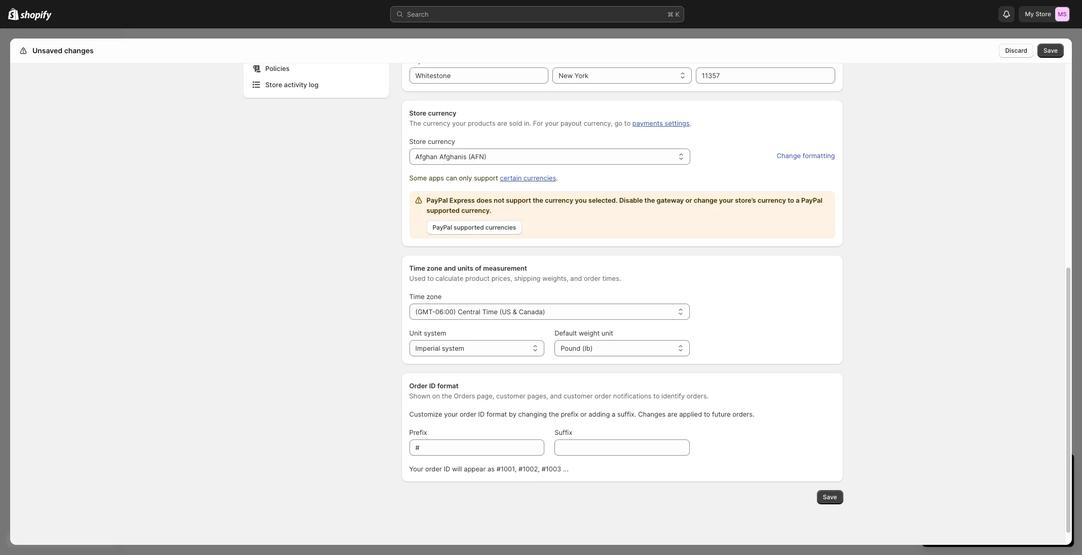 Task type: describe. For each thing, give the bounding box(es) containing it.
ZIP code text field
[[696, 67, 836, 84]]

afghanis
[[440, 153, 467, 161]]

only
[[459, 174, 472, 182]]

change
[[694, 196, 718, 204]]

supported inside paypal express does not support the currency you selected. disable the gateway or change your store's currency to a paypal supported currency.
[[427, 206, 460, 215]]

(afn)
[[469, 153, 487, 161]]

canada)
[[519, 308, 546, 316]]

paypal down change formatting button on the top right of page
[[802, 196, 823, 204]]

orders. inside the order id format shown on the orders page, customer pages, and customer order notifications to identify orders.
[[687, 392, 709, 400]]

pound
[[561, 344, 581, 353]]

time zone and units of measurement used to calculate product prices, shipping weights, and order times.
[[410, 264, 622, 283]]

time for time zone and units of measurement used to calculate product prices, shipping weights, and order times.
[[410, 264, 425, 272]]

your trial just started element
[[923, 480, 1075, 547]]

1 customer from the left
[[497, 392, 526, 400]]

imperial system
[[416, 344, 465, 353]]

0 vertical spatial and
[[444, 264, 456, 272]]

your
[[410, 465, 424, 473]]

orders
[[454, 392, 475, 400]]

store activity log
[[266, 81, 319, 89]]

zip code
[[696, 56, 724, 64]]

of
[[475, 264, 482, 272]]

pages,
[[528, 392, 549, 400]]

your left the products
[[453, 119, 466, 127]]

order right your
[[426, 465, 442, 473]]

City text field
[[410, 67, 549, 84]]

k
[[676, 10, 680, 18]]

afghan afghanis (afn)
[[416, 153, 487, 161]]

paypal express does not support the currency you selected. disable the gateway or change your store's currency to a paypal supported currency. alert
[[410, 191, 836, 239]]

page,
[[477, 392, 495, 400]]

Prefix text field
[[410, 440, 545, 456]]

zone for time zone and units of measurement used to calculate product prices, shipping weights, and order times.
[[427, 264, 443, 272]]

weight
[[579, 329, 600, 337]]

system for unit system
[[424, 329, 447, 337]]

as
[[488, 465, 495, 473]]

new york
[[559, 72, 589, 80]]

paypal express does not support the currency you selected. disable the gateway or change your store's currency to a paypal supported currency.
[[427, 196, 823, 215]]

unit
[[410, 329, 422, 337]]

your order id will appear as #1001, #1002, #1003 ...
[[410, 465, 569, 473]]

unit system
[[410, 329, 447, 337]]

product
[[466, 274, 490, 283]]

⌘ k
[[668, 10, 680, 18]]

afghan
[[416, 153, 438, 161]]

order inside the order id format shown on the orders page, customer pages, and customer order notifications to identify orders.
[[595, 392, 612, 400]]

(us
[[500, 308, 511, 316]]

(gmt-06:00) central time (us & canada)
[[416, 308, 546, 316]]

code
[[708, 56, 724, 64]]

formatting
[[803, 152, 836, 160]]

store for store activity log
[[266, 81, 282, 89]]

support for not
[[506, 196, 532, 204]]

policies
[[266, 64, 290, 73]]

paypal for paypal express does not support the currency you selected. disable the gateway or change your store's currency to a paypal supported currency.
[[427, 196, 448, 204]]

#1002,
[[519, 465, 540, 473]]

default weight unit
[[555, 329, 614, 337]]

appear
[[464, 465, 486, 473]]

notifications
[[614, 392, 652, 400]]

activity
[[284, 81, 307, 89]]

time zone
[[410, 293, 442, 301]]

pound (lb)
[[561, 344, 593, 353]]

store right my
[[1036, 10, 1052, 18]]

to inside time zone and units of measurement used to calculate product prices, shipping weights, and order times.
[[428, 274, 434, 283]]

for
[[534, 119, 544, 127]]

my
[[1026, 10, 1035, 18]]

policies link
[[249, 61, 383, 76]]

on
[[433, 392, 440, 400]]

paypal for paypal supported currencies
[[433, 224, 452, 231]]

changes
[[639, 410, 666, 418]]

and inside the order id format shown on the orders page, customer pages, and customer order notifications to identify orders.
[[551, 392, 562, 400]]

&
[[513, 308, 517, 316]]

some
[[410, 174, 427, 182]]

does
[[477, 196, 493, 204]]

log
[[309, 81, 319, 89]]

save for the 'save' button to the right
[[1044, 47, 1059, 54]]

1 vertical spatial or
[[581, 410, 587, 418]]

shown
[[410, 392, 431, 400]]

will
[[452, 465, 462, 473]]

prefix
[[410, 429, 427, 437]]

calculate
[[436, 274, 464, 283]]

products
[[468, 119, 496, 127]]

suffix
[[555, 429, 573, 437]]

shopify image
[[8, 8, 19, 20]]

save for bottom the 'save' button
[[824, 494, 838, 501]]

unsaved
[[32, 46, 62, 55]]

new
[[559, 72, 573, 80]]

my store
[[1026, 10, 1052, 18]]

you
[[575, 196, 587, 204]]

zone for time zone
[[427, 293, 442, 301]]

change formatting button
[[771, 149, 842, 163]]

store for store currency the currency your products are sold in. for your payout currency, go to payments settings .
[[410, 109, 427, 117]]

your down orders
[[444, 410, 458, 418]]

1 horizontal spatial save button
[[1038, 44, 1065, 58]]

(gmt-
[[416, 308, 436, 316]]

the left "prefix"
[[549, 410, 559, 418]]

. inside 'store currency the currency your products are sold in. for your payout currency, go to payments settings .'
[[690, 119, 692, 127]]

changes
[[64, 46, 94, 55]]

1 horizontal spatial currencies
[[524, 174, 557, 182]]

1 vertical spatial id
[[479, 410, 485, 418]]

support for only
[[474, 174, 499, 182]]

in.
[[524, 119, 532, 127]]

to left future
[[704, 410, 711, 418]]

not
[[494, 196, 505, 204]]

unsaved changes
[[32, 46, 94, 55]]

applied
[[680, 410, 703, 418]]

1 vertical spatial save button
[[817, 490, 844, 505]]

system for imperial system
[[442, 344, 465, 353]]

#1001,
[[497, 465, 517, 473]]

suffix.
[[618, 410, 637, 418]]

#1003
[[542, 465, 562, 473]]



Task type: vqa. For each thing, say whether or not it's contained in the screenshot.
rightmost or
yes



Task type: locate. For each thing, give the bounding box(es) containing it.
1 vertical spatial time
[[410, 293, 425, 301]]

and
[[444, 264, 456, 272], [571, 274, 582, 283], [551, 392, 562, 400]]

zone up the (gmt-
[[427, 293, 442, 301]]

supported down express on the top of the page
[[427, 206, 460, 215]]

1 horizontal spatial and
[[551, 392, 562, 400]]

settings
[[665, 119, 690, 127]]

2 vertical spatial id
[[444, 465, 451, 473]]

2 vertical spatial time
[[483, 308, 498, 316]]

to inside paypal express does not support the currency you selected. disable the gateway or change your store's currency to a paypal supported currency.
[[788, 196, 795, 204]]

orders. right future
[[733, 410, 755, 418]]

. right certain on the top
[[557, 174, 558, 182]]

store inside 'store currency the currency your products are sold in. for your payout currency, go to payments settings .'
[[410, 109, 427, 117]]

0 vertical spatial save button
[[1038, 44, 1065, 58]]

york
[[575, 72, 589, 80]]

settings
[[30, 46, 59, 55]]

imperial
[[416, 344, 440, 353]]

0 horizontal spatial save
[[824, 494, 838, 501]]

measurement
[[483, 264, 527, 272]]

0 horizontal spatial currencies
[[486, 224, 517, 231]]

order inside time zone and units of measurement used to calculate product prices, shipping weights, and order times.
[[584, 274, 601, 283]]

0 vertical spatial are
[[498, 119, 508, 127]]

save
[[1044, 47, 1059, 54], [824, 494, 838, 501]]

1 vertical spatial currencies
[[486, 224, 517, 231]]

format
[[438, 382, 459, 390], [487, 410, 507, 418]]

order
[[410, 382, 428, 390]]

0 vertical spatial supported
[[427, 206, 460, 215]]

customize your order id format by changing the prefix or adding a suffix. changes are applied to future orders.
[[410, 410, 755, 418]]

format left by
[[487, 410, 507, 418]]

1 vertical spatial and
[[571, 274, 582, 283]]

0 horizontal spatial save button
[[817, 490, 844, 505]]

store up the
[[410, 109, 427, 117]]

currencies
[[524, 174, 557, 182], [486, 224, 517, 231]]

1 vertical spatial supported
[[454, 224, 484, 231]]

times.
[[603, 274, 622, 283]]

1 horizontal spatial or
[[686, 196, 693, 204]]

0 horizontal spatial a
[[612, 410, 616, 418]]

a down change formatting button on the top right of page
[[796, 196, 800, 204]]

central
[[458, 308, 481, 316]]

id left will
[[444, 465, 451, 473]]

0 vertical spatial currencies
[[524, 174, 557, 182]]

store currency the currency your products are sold in. for your payout currency, go to payments settings .
[[410, 109, 692, 127]]

id down page,
[[479, 410, 485, 418]]

time for time zone
[[410, 293, 425, 301]]

store activity log link
[[249, 78, 383, 92]]

or right "prefix"
[[581, 410, 587, 418]]

discard
[[1006, 47, 1028, 54]]

your
[[453, 119, 466, 127], [545, 119, 559, 127], [720, 196, 734, 204], [444, 410, 458, 418]]

1 vertical spatial .
[[557, 174, 558, 182]]

the inside the order id format shown on the orders page, customer pages, and customer order notifications to identify orders.
[[442, 392, 452, 400]]

0 vertical spatial a
[[796, 196, 800, 204]]

0 horizontal spatial are
[[498, 119, 508, 127]]

1 vertical spatial support
[[506, 196, 532, 204]]

payments settings link
[[633, 119, 690, 127]]

0 horizontal spatial and
[[444, 264, 456, 272]]

1 horizontal spatial .
[[690, 119, 692, 127]]

can
[[446, 174, 457, 182]]

1 vertical spatial system
[[442, 344, 465, 353]]

to inside 'store currency the currency your products are sold in. for your payout currency, go to payments settings .'
[[625, 119, 631, 127]]

order up adding
[[595, 392, 612, 400]]

are inside 'store currency the currency your products are sold in. for your payout currency, go to payments settings .'
[[498, 119, 508, 127]]

or left the change
[[686, 196, 693, 204]]

id inside the order id format shown on the orders page, customer pages, and customer order notifications to identify orders.
[[429, 382, 436, 390]]

1 vertical spatial save
[[824, 494, 838, 501]]

to right used
[[428, 274, 434, 283]]

a
[[796, 196, 800, 204], [612, 410, 616, 418]]

support inside paypal express does not support the currency you selected. disable the gateway or change your store's currency to a paypal supported currency.
[[506, 196, 532, 204]]

2 horizontal spatial id
[[479, 410, 485, 418]]

to left the identify
[[654, 392, 660, 400]]

adding
[[589, 410, 610, 418]]

1 horizontal spatial save
[[1044, 47, 1059, 54]]

format up on
[[438, 382, 459, 390]]

payout
[[561, 119, 582, 127]]

0 vertical spatial zone
[[427, 264, 443, 272]]

format inside the order id format shown on the orders page, customer pages, and customer order notifications to identify orders.
[[438, 382, 459, 390]]

0 vertical spatial orders.
[[687, 392, 709, 400]]

zip
[[696, 56, 706, 64]]

your left store's
[[720, 196, 734, 204]]

id up on
[[429, 382, 436, 390]]

and right weights,
[[571, 274, 582, 283]]

future
[[713, 410, 731, 418]]

a inside paypal express does not support the currency you selected. disable the gateway or change your store's currency to a paypal supported currency.
[[796, 196, 800, 204]]

certain
[[500, 174, 522, 182]]

currency,
[[584, 119, 613, 127]]

dialog
[[1077, 39, 1083, 545]]

0 vertical spatial support
[[474, 174, 499, 182]]

0 vertical spatial format
[[438, 382, 459, 390]]

and up calculate
[[444, 264, 456, 272]]

to inside the order id format shown on the orders page, customer pages, and customer order notifications to identify orders.
[[654, 392, 660, 400]]

0 horizontal spatial .
[[557, 174, 558, 182]]

go
[[615, 119, 623, 127]]

or
[[686, 196, 693, 204], [581, 410, 587, 418]]

order id format shown on the orders page, customer pages, and customer order notifications to identify orders.
[[410, 382, 709, 400]]

are
[[498, 119, 508, 127], [668, 410, 678, 418]]

support
[[474, 174, 499, 182], [506, 196, 532, 204]]

0 horizontal spatial or
[[581, 410, 587, 418]]

system up the 'imperial system'
[[424, 329, 447, 337]]

paypal supported currencies
[[433, 224, 517, 231]]

your right for
[[545, 119, 559, 127]]

used
[[410, 274, 426, 283]]

support right 'only' at the top
[[474, 174, 499, 182]]

your inside paypal express does not support the currency you selected. disable the gateway or change your store's currency to a paypal supported currency.
[[720, 196, 734, 204]]

apps
[[429, 174, 444, 182]]

0 vertical spatial time
[[410, 264, 425, 272]]

store's
[[736, 196, 757, 204]]

customer
[[497, 392, 526, 400], [564, 392, 593, 400]]

1 horizontal spatial id
[[444, 465, 451, 473]]

Suffix text field
[[555, 440, 690, 456]]

orders. up applied
[[687, 392, 709, 400]]

and right the pages,
[[551, 392, 562, 400]]

identify
[[662, 392, 685, 400]]

store currency
[[410, 137, 455, 146]]

the right disable
[[645, 196, 656, 204]]

0 vertical spatial id
[[429, 382, 436, 390]]

certain currencies link
[[500, 174, 557, 182]]

the
[[410, 119, 422, 127]]

to
[[625, 119, 631, 127], [788, 196, 795, 204], [428, 274, 434, 283], [654, 392, 660, 400], [704, 410, 711, 418]]

time
[[410, 264, 425, 272], [410, 293, 425, 301], [483, 308, 498, 316]]

1 horizontal spatial customer
[[564, 392, 593, 400]]

paypal down express on the top of the page
[[433, 224, 452, 231]]

some apps can only support certain currencies .
[[410, 174, 558, 182]]

payments
[[633, 119, 663, 127]]

sold
[[510, 119, 523, 127]]

city
[[410, 56, 422, 64]]

support right the not
[[506, 196, 532, 204]]

discard button
[[1000, 44, 1034, 58]]

paypal down apps
[[427, 196, 448, 204]]

a left suffix.
[[612, 410, 616, 418]]

currencies down the not
[[486, 224, 517, 231]]

store down policies
[[266, 81, 282, 89]]

1 horizontal spatial format
[[487, 410, 507, 418]]

disable
[[620, 196, 643, 204]]

1 vertical spatial orders.
[[733, 410, 755, 418]]

. right payments
[[690, 119, 692, 127]]

time left (us at the left bottom of the page
[[483, 308, 498, 316]]

.
[[690, 119, 692, 127], [557, 174, 558, 182]]

currencies inside paypal express does not support the currency you selected. disable the gateway or change your store's currency to a paypal supported currency. alert
[[486, 224, 517, 231]]

store up afghan
[[410, 137, 426, 146]]

0 horizontal spatial support
[[474, 174, 499, 182]]

system right imperial
[[442, 344, 465, 353]]

gateway
[[657, 196, 684, 204]]

settings dialog
[[10, 0, 1073, 545]]

1 vertical spatial a
[[612, 410, 616, 418]]

time inside time zone and units of measurement used to calculate product prices, shipping weights, and order times.
[[410, 264, 425, 272]]

customize
[[410, 410, 443, 418]]

my store image
[[1056, 7, 1070, 21]]

0 vertical spatial or
[[686, 196, 693, 204]]

1 vertical spatial are
[[668, 410, 678, 418]]

state
[[553, 56, 570, 64]]

prices,
[[492, 274, 513, 283]]

are left sold
[[498, 119, 508, 127]]

0 horizontal spatial orders.
[[687, 392, 709, 400]]

customer up customize your order id format by changing the prefix or adding a suffix. changes are applied to future orders.
[[564, 392, 593, 400]]

0 horizontal spatial id
[[429, 382, 436, 390]]

time up used
[[410, 264, 425, 272]]

are left applied
[[668, 410, 678, 418]]

(lb)
[[583, 344, 593, 353]]

0 vertical spatial .
[[690, 119, 692, 127]]

zone up calculate
[[427, 264, 443, 272]]

store for store currency
[[410, 137, 426, 146]]

0 vertical spatial save
[[1044, 47, 1059, 54]]

0 horizontal spatial format
[[438, 382, 459, 390]]

1 vertical spatial format
[[487, 410, 507, 418]]

to right go
[[625, 119, 631, 127]]

paypal supported currencies link
[[427, 221, 523, 235]]

2 horizontal spatial and
[[571, 274, 582, 283]]

0 vertical spatial system
[[424, 329, 447, 337]]

order down orders
[[460, 410, 477, 418]]

unit
[[602, 329, 614, 337]]

1 vertical spatial zone
[[427, 293, 442, 301]]

2 vertical spatial and
[[551, 392, 562, 400]]

1 horizontal spatial are
[[668, 410, 678, 418]]

customer up by
[[497, 392, 526, 400]]

change formatting
[[777, 152, 836, 160]]

06:00)
[[436, 308, 456, 316]]

1 horizontal spatial a
[[796, 196, 800, 204]]

1 horizontal spatial support
[[506, 196, 532, 204]]

prefix
[[561, 410, 579, 418]]

order left times.
[[584, 274, 601, 283]]

shopify image
[[20, 11, 52, 21]]

supported down currency.
[[454, 224, 484, 231]]

by
[[509, 410, 517, 418]]

the down "certain currencies" link
[[533, 196, 544, 204]]

0 horizontal spatial customer
[[497, 392, 526, 400]]

the right on
[[442, 392, 452, 400]]

time up the (gmt-
[[410, 293, 425, 301]]

id
[[429, 382, 436, 390], [479, 410, 485, 418], [444, 465, 451, 473]]

zone inside time zone and units of measurement used to calculate product prices, shipping weights, and order times.
[[427, 264, 443, 272]]

search
[[407, 10, 429, 18]]

1 horizontal spatial orders.
[[733, 410, 755, 418]]

default
[[555, 329, 577, 337]]

weights,
[[543, 274, 569, 283]]

currencies right certain on the top
[[524, 174, 557, 182]]

to down change
[[788, 196, 795, 204]]

orders.
[[687, 392, 709, 400], [733, 410, 755, 418]]

express
[[450, 196, 475, 204]]

or inside paypal express does not support the currency you selected. disable the gateway or change your store's currency to a paypal supported currency.
[[686, 196, 693, 204]]

the
[[533, 196, 544, 204], [645, 196, 656, 204], [442, 392, 452, 400], [549, 410, 559, 418]]

2 customer from the left
[[564, 392, 593, 400]]



